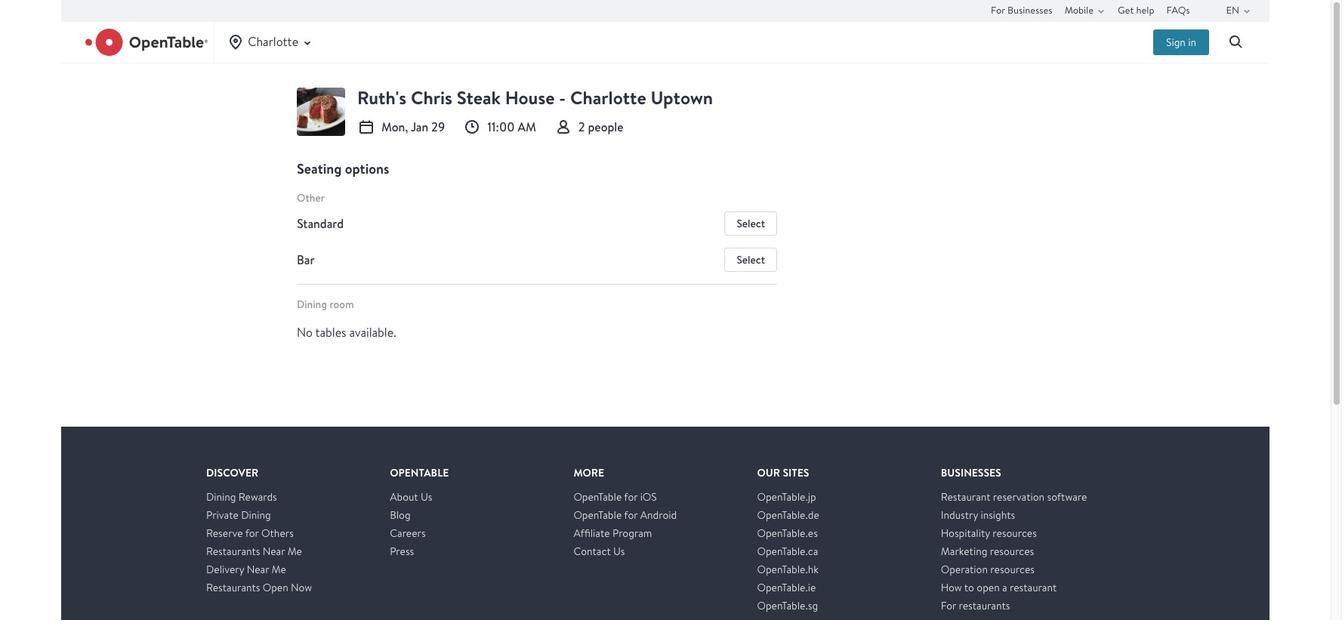 Task type: locate. For each thing, give the bounding box(es) containing it.
sign
[[1167, 36, 1186, 49]]

opentable.ie link
[[758, 581, 816, 595]]

2 vertical spatial for
[[245, 527, 259, 540]]

1 vertical spatial select
[[737, 253, 765, 267]]

1 vertical spatial dining
[[206, 490, 236, 504]]

dining up no
[[297, 298, 327, 311]]

opentable.jp
[[758, 490, 817, 504]]

select button
[[725, 212, 778, 236], [725, 248, 778, 272]]

ios
[[641, 490, 657, 504]]

opentable
[[390, 465, 449, 481], [574, 490, 622, 504], [574, 509, 622, 522]]

us down program on the left bottom of the page
[[614, 545, 625, 558]]

dining down rewards
[[241, 509, 271, 522]]

1 vertical spatial for
[[941, 599, 957, 613]]

0 vertical spatial near
[[263, 545, 285, 558]]

select for standard
[[737, 217, 765, 230]]

ruth's chris steak house - charlotte uptown link
[[357, 85, 778, 112]]

faqs button
[[1167, 0, 1191, 21]]

opentable logo image
[[85, 29, 208, 56]]

0 vertical spatial for
[[991, 3, 1006, 16]]

restaurants down delivery
[[206, 581, 260, 595]]

0 vertical spatial businesses
[[1008, 3, 1053, 16]]

1 vertical spatial select button
[[725, 248, 778, 272]]

1 vertical spatial opentable
[[574, 490, 622, 504]]

opentable down more
[[574, 490, 622, 504]]

us inside about us blog careers press
[[421, 490, 432, 504]]

restaurant
[[941, 490, 991, 504]]

sign in
[[1167, 36, 1197, 49]]

for inside restaurant reservation software industry insights hospitality resources marketing resources operation resources how to open a restaurant for restaurants
[[941, 599, 957, 613]]

ruth's chris steak house - charlotte uptown
[[357, 85, 713, 110]]

near down others
[[263, 545, 285, 558]]

1 vertical spatial me
[[272, 563, 286, 577]]

opentable for opentable for ios opentable for android affiliate program contact us
[[574, 490, 622, 504]]

dining
[[297, 298, 327, 311], [206, 490, 236, 504], [241, 509, 271, 522]]

2 restaurants from the top
[[206, 581, 260, 595]]

marketing
[[941, 545, 988, 558]]

select for bar
[[737, 253, 765, 267]]

0 horizontal spatial us
[[421, 490, 432, 504]]

am
[[518, 119, 536, 135]]

for
[[624, 490, 638, 504], [624, 509, 638, 522], [245, 527, 259, 540]]

reservation
[[994, 490, 1045, 504]]

2 select button from the top
[[725, 248, 778, 272]]

businesses
[[1008, 3, 1053, 16], [941, 465, 1002, 481]]

dining for dining rewards private dining reserve for others restaurants near me delivery near me restaurants open now
[[206, 490, 236, 504]]

industry
[[941, 509, 979, 522]]

opentable.sg
[[758, 599, 818, 613]]

near
[[263, 545, 285, 558], [247, 563, 269, 577]]

1 vertical spatial us
[[614, 545, 625, 558]]

opentable.ca
[[758, 545, 819, 558]]

2 people
[[579, 119, 624, 135]]

opentable.es link
[[758, 527, 818, 540]]

opentable up affiliate
[[574, 509, 622, 522]]

2 horizontal spatial dining
[[297, 298, 327, 311]]

restaurant reservation software button
[[941, 488, 1125, 506]]

opentable.jp link
[[758, 490, 817, 504]]

resources
[[993, 527, 1037, 540], [990, 545, 1035, 558], [991, 563, 1035, 577]]

businesses left mobile
[[1008, 3, 1053, 16]]

mon,
[[382, 119, 408, 135]]

for
[[991, 3, 1006, 16], [941, 599, 957, 613]]

other
[[297, 191, 325, 205]]

bar
[[297, 252, 315, 268]]

1 vertical spatial for
[[624, 509, 638, 522]]

restaurants near me link
[[206, 545, 302, 558]]

resources down insights
[[993, 527, 1037, 540]]

delivery
[[206, 563, 244, 577]]

2
[[579, 119, 585, 135]]

1 vertical spatial businesses
[[941, 465, 1002, 481]]

0 horizontal spatial charlotte
[[248, 34, 299, 50]]

for up restaurants near me link
[[245, 527, 259, 540]]

1 select button from the top
[[725, 212, 778, 236]]

2 vertical spatial dining
[[241, 509, 271, 522]]

seating
[[297, 159, 342, 178]]

1 horizontal spatial charlotte
[[570, 85, 647, 110]]

opentable.hk
[[758, 563, 819, 577]]

0 vertical spatial me
[[288, 545, 302, 558]]

resources up a at the right
[[991, 563, 1035, 577]]

select
[[737, 217, 765, 230], [737, 253, 765, 267]]

1 horizontal spatial businesses
[[1008, 3, 1053, 16]]

2 vertical spatial resources
[[991, 563, 1035, 577]]

1 horizontal spatial me
[[288, 545, 302, 558]]

options
[[345, 159, 389, 178]]

select button for bar
[[725, 248, 778, 272]]

now
[[291, 581, 312, 595]]

1 horizontal spatial for
[[991, 3, 1006, 16]]

us
[[421, 490, 432, 504], [614, 545, 625, 558]]

how
[[941, 581, 962, 595]]

restaurants up delivery
[[206, 545, 260, 558]]

me
[[288, 545, 302, 558], [272, 563, 286, 577]]

1 select from the top
[[737, 217, 765, 230]]

opentable.jp opentable.de opentable.es opentable.ca opentable.hk opentable.ie opentable.sg
[[758, 490, 820, 613]]

resources up operation resources button
[[990, 545, 1035, 558]]

1 horizontal spatial dining
[[241, 509, 271, 522]]

us right about
[[421, 490, 432, 504]]

0 vertical spatial opentable
[[390, 465, 449, 481]]

program
[[613, 527, 652, 540]]

sites
[[783, 465, 810, 481]]

0 vertical spatial charlotte
[[248, 34, 299, 50]]

no
[[297, 325, 313, 341]]

me down reserve for others button
[[288, 545, 302, 558]]

0 horizontal spatial for
[[941, 599, 957, 613]]

for left ios
[[624, 490, 638, 504]]

blog button
[[390, 506, 574, 524]]

0 horizontal spatial businesses
[[941, 465, 1002, 481]]

1 vertical spatial restaurants
[[206, 581, 260, 595]]

dining up private
[[206, 490, 236, 504]]

11:00
[[488, 119, 515, 135]]

me up 'open'
[[272, 563, 286, 577]]

opentable.hk link
[[758, 563, 819, 577]]

reserve for others button
[[206, 524, 390, 543]]

charlotte
[[248, 34, 299, 50], [570, 85, 647, 110]]

dining room
[[297, 298, 354, 311]]

0 vertical spatial restaurants
[[206, 545, 260, 558]]

2 select from the top
[[737, 253, 765, 267]]

near up the restaurants open now link
[[247, 563, 269, 577]]

for businesses button
[[991, 0, 1053, 21]]

2 vertical spatial opentable
[[574, 509, 622, 522]]

1 vertical spatial charlotte
[[570, 85, 647, 110]]

1 horizontal spatial us
[[614, 545, 625, 558]]

open
[[263, 581, 288, 595]]

hospitality resources button
[[941, 524, 1125, 543]]

-
[[559, 85, 566, 110]]

opentable up about
[[390, 465, 449, 481]]

en
[[1227, 3, 1240, 16]]

businesses up the restaurant
[[941, 465, 1002, 481]]

0 vertical spatial dining
[[297, 298, 327, 311]]

0 vertical spatial select
[[737, 217, 765, 230]]

restaurant reservation software industry insights hospitality resources marketing resources operation resources how to open a restaurant for restaurants
[[941, 490, 1088, 613]]

careers button
[[390, 524, 574, 543]]

0 vertical spatial select button
[[725, 212, 778, 236]]

0 horizontal spatial dining
[[206, 490, 236, 504]]

restaurants
[[959, 599, 1011, 613]]

chris
[[411, 85, 453, 110]]

1 restaurants from the top
[[206, 545, 260, 558]]

0 vertical spatial us
[[421, 490, 432, 504]]

11:00 am
[[488, 119, 536, 135]]

for up program on the left bottom of the page
[[624, 509, 638, 522]]



Task type: describe. For each thing, give the bounding box(es) containing it.
insights
[[981, 509, 1016, 522]]

discover
[[206, 465, 259, 481]]

rewards
[[239, 490, 277, 504]]

press button
[[390, 543, 574, 561]]

charlotte button
[[227, 22, 317, 63]]

private dining link
[[206, 509, 271, 522]]

dining for dining room
[[297, 298, 327, 311]]

no tables available.
[[297, 325, 397, 341]]

people
[[588, 119, 624, 135]]

in
[[1189, 36, 1197, 49]]

contact us button
[[574, 543, 758, 561]]

for restaurants button
[[941, 597, 1125, 615]]

a
[[1003, 581, 1008, 595]]

en button
[[1227, 0, 1257, 21]]

operation resources button
[[941, 561, 1125, 579]]

reserve
[[206, 527, 243, 540]]

0 vertical spatial resources
[[993, 527, 1037, 540]]

steak
[[457, 85, 501, 110]]

house
[[505, 85, 555, 110]]

tables
[[315, 325, 347, 341]]

charlotte inside dropdown button
[[248, 34, 299, 50]]

businesses inside button
[[1008, 3, 1053, 16]]

industry insights button
[[941, 506, 1125, 524]]

press
[[390, 545, 414, 558]]

opentable.sg link
[[758, 599, 818, 613]]

about us button
[[390, 488, 574, 506]]

us inside opentable for ios opentable for android affiliate program contact us
[[614, 545, 625, 558]]

operation
[[941, 563, 988, 577]]

our sites
[[758, 465, 810, 481]]

opentable.de
[[758, 509, 820, 522]]

29
[[432, 119, 445, 135]]

opentable for ios opentable for android affiliate program contact us
[[574, 490, 677, 558]]

opentable for android link
[[574, 509, 677, 522]]

ruth's
[[357, 85, 407, 110]]

seating options
[[297, 159, 389, 178]]

available.
[[349, 325, 397, 341]]

restaurants open now link
[[206, 581, 312, 595]]

get
[[1118, 3, 1134, 16]]

opentable.es
[[758, 527, 818, 540]]

dining rewards button
[[206, 488, 390, 506]]

standard
[[297, 215, 344, 232]]

software
[[1048, 490, 1088, 504]]

private
[[206, 509, 239, 522]]

hospitality
[[941, 527, 991, 540]]

get help
[[1118, 3, 1155, 16]]

careers
[[390, 527, 426, 540]]

uptown
[[651, 85, 713, 110]]

opentable.de link
[[758, 509, 820, 522]]

opentable.ie
[[758, 581, 816, 595]]

how to open a restaurant button
[[941, 579, 1125, 597]]

opentable for ios link
[[574, 490, 657, 504]]

affiliate
[[574, 527, 610, 540]]

for businesses
[[991, 3, 1053, 16]]

1 vertical spatial resources
[[990, 545, 1035, 558]]

more
[[574, 465, 605, 481]]

room
[[330, 298, 354, 311]]

affiliate program button
[[574, 524, 758, 543]]

search icon image
[[1228, 33, 1246, 51]]

blog
[[390, 509, 411, 522]]

select button for standard
[[725, 212, 778, 236]]

android
[[641, 509, 677, 522]]

1 vertical spatial near
[[247, 563, 269, 577]]

0 horizontal spatial me
[[272, 563, 286, 577]]

delivery near me link
[[206, 563, 286, 577]]

0 vertical spatial for
[[624, 490, 638, 504]]

open
[[977, 581, 1000, 595]]

mon, jan 29
[[382, 119, 445, 135]]

others
[[261, 527, 294, 540]]

sign in button
[[1154, 29, 1210, 55]]

marketing resources button
[[941, 543, 1125, 561]]

for inside dining rewards private dining reserve for others restaurants near me delivery near me restaurants open now
[[245, 527, 259, 540]]

contact
[[574, 545, 611, 558]]

about us blog careers press
[[390, 490, 432, 558]]

jan
[[411, 119, 429, 135]]

for inside for businesses button
[[991, 3, 1006, 16]]

dining rewards private dining reserve for others restaurants near me delivery near me restaurants open now
[[206, 490, 312, 595]]

mobile
[[1065, 3, 1094, 16]]

opentable for opentable
[[390, 465, 449, 481]]

to
[[965, 581, 975, 595]]



Task type: vqa. For each thing, say whether or not it's contained in the screenshot.
"saturday" element
no



